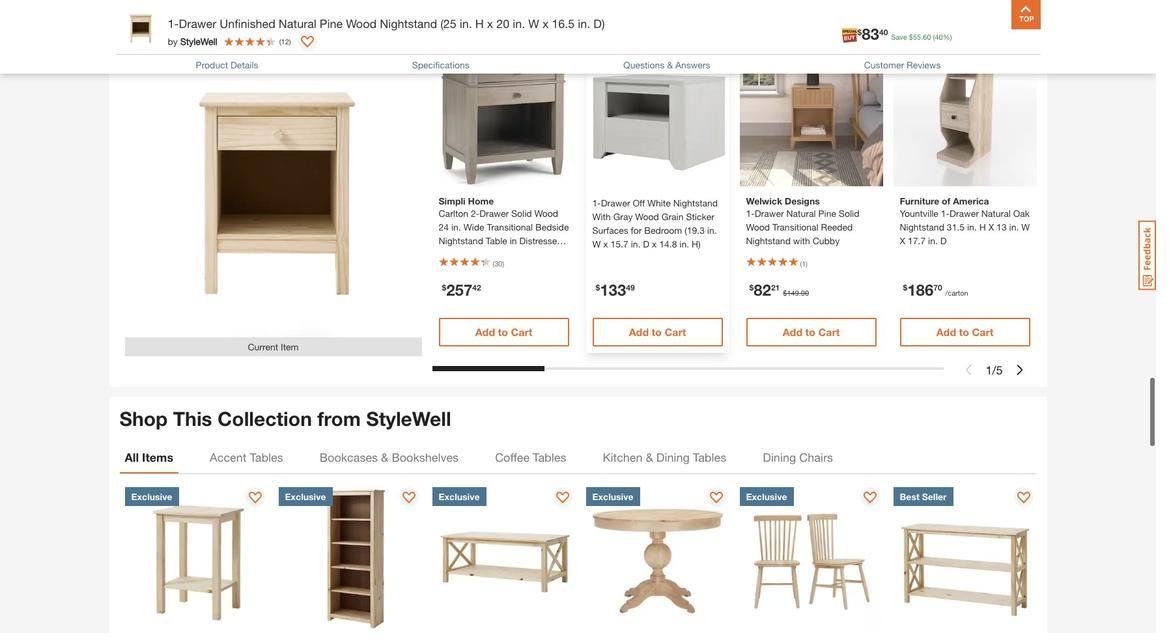 Task type: vqa. For each thing, say whether or not it's contained in the screenshot.
"It"
no



Task type: describe. For each thing, give the bounding box(es) containing it.
d)
[[594, 16, 605, 31]]

welwick
[[746, 195, 782, 207]]

yountville
[[900, 208, 939, 219]]

( for ( 30 )
[[493, 259, 494, 268]]

product image image
[[119, 7, 161, 49]]

grain
[[662, 211, 684, 222]]

) for 257
[[502, 259, 504, 268]]

0 horizontal spatial x
[[900, 235, 905, 246]]

visualtabs tab list
[[120, 442, 1037, 473]]

$ 186 70 /carton
[[903, 281, 968, 299]]

designs
[[785, 195, 820, 207]]

natural inside furniture of america yountville 1-drawer natural oak nightstand 31.5 in. h x 13 in. w x 17.7 in. d
[[981, 208, 1011, 219]]

all
[[125, 450, 139, 465]]

display image for small unfinished natural pine wood x-cross coffee table (42 in. l x 17 in. h x 22 in. d) image
[[556, 492, 569, 505]]

product details
[[196, 59, 258, 70]]

( 12 )
[[279, 37, 291, 45]]

1-drawer natural pine solid wood transitional reeded nightstand with cubby image
[[740, 43, 883, 186]]

distressed
[[519, 235, 563, 246]]

nightstand left (25
[[380, 16, 437, 31]]

reeded
[[821, 222, 853, 233]]

accent tables button
[[205, 442, 288, 473]]

4-shelf unfinished natural pine wood standard bookcase (58 in. h) image
[[278, 487, 422, 630]]

exclusive for small unfinished natural pine wood x-cross coffee table (42 in. l x 17 in. h x 22 in. d) image
[[439, 491, 480, 502]]

1 horizontal spatial stylewell
[[366, 407, 451, 431]]

home
[[468, 195, 494, 207]]

/
[[992, 363, 996, 377]]

0 horizontal spatial stylewell
[[180, 36, 217, 47]]

drawer inside 1-drawer off white nightstand with gray wood grain sticker surfaces for bedroom (19.3 in. w x 15.7 in. d x 14.8 in. h)
[[601, 197, 630, 208]]

& for bookshelves
[[381, 450, 389, 465]]

grey
[[439, 249, 458, 260]]

$ 82 21 $ 149 . 00
[[749, 281, 809, 299]]

exclusive for "unfinished basic natural pine wood end table (15 in.)" image
[[131, 491, 172, 502]]

in
[[510, 235, 517, 246]]

w for furniture of america yountville 1-drawer natural oak nightstand 31.5 in. h x 13 in. w x 17.7 in. d
[[1022, 222, 1030, 233]]

top button
[[1011, 0, 1041, 29]]

( for ( 1 )
[[800, 259, 802, 268]]

. inside '$ 82 21 $ 149 . 00'
[[799, 289, 801, 297]]

exclusive for round pedestal unfinished natural pine wood table for 4 (42 in. l x 29.75 in. h) image
[[592, 491, 633, 502]]

display image for rectangle unfinished natural pine wood x-cross console table with 1-shelf (48 in. l x 30 in. h x 14 in. d) image
[[1017, 492, 1030, 505]]

to for yountville 1-drawer natural oak nightstand 31.5 in. h x 13 in. w x 17.7 in. d
[[959, 326, 969, 338]]

off
[[633, 197, 645, 208]]

add to cart for furniture of america yountville 1-drawer natural oak nightstand 31.5 in. h x 13 in. w x 17.7 in. d
[[936, 326, 994, 338]]

sticker
[[686, 211, 715, 222]]

nightstand inside 1-drawer off white nightstand with gray wood grain sticker surfaces for bedroom (19.3 in. w x 15.7 in. d x 14.8 in. h)
[[673, 197, 718, 208]]

table
[[486, 235, 507, 246]]

(19.3
[[685, 225, 705, 236]]

in. left d)
[[578, 16, 590, 31]]

$ 83 40
[[858, 25, 888, 43]]

nightstand inside furniture of america yountville 1-drawer natural oak nightstand 31.5 in. h x 13 in. w x 17.7 in. d
[[900, 222, 944, 233]]

add to cart for simpli home carlton 2-drawer solid wood 24 in. wide transitional bedside nightstand table in distressed grey
[[475, 326, 532, 338]]

2 to from the left
[[652, 326, 662, 338]]

in. right "17.7"
[[928, 235, 938, 246]]

exclusive for 4-shelf unfinished natural pine wood standard bookcase (58 in. h) image
[[285, 491, 326, 502]]

cubby
[[813, 235, 840, 246]]

specifications
[[412, 59, 470, 70]]

shop this collection from stylewell
[[120, 407, 451, 431]]

tables for accent tables
[[250, 450, 283, 465]]

wood inside 'welwick designs 1-drawer natural pine solid wood transitional reeded nightstand with cubby'
[[746, 222, 770, 233]]

nightstand inside 'welwick designs 1-drawer natural pine solid wood transitional reeded nightstand with cubby'
[[746, 235, 791, 246]]

16.5
[[552, 16, 575, 31]]

wood inside simpli home carlton 2-drawer solid wood 24 in. wide transitional bedside nightstand table in distressed grey
[[534, 208, 558, 219]]

1- inside 1-drawer off white nightstand with gray wood grain sticker surfaces for bedroom (19.3 in. w x 15.7 in. d x 14.8 in. h)
[[592, 197, 601, 208]]

(25
[[440, 16, 457, 31]]

$ for 257
[[442, 283, 446, 292]]

add to cart button for simpli home carlton 2-drawer solid wood 24 in. wide transitional bedside nightstand table in distressed grey
[[439, 318, 569, 347]]

00
[[801, 289, 809, 297]]

add for welwick designs 1-drawer natural pine solid wood transitional reeded nightstand with cubby
[[783, 326, 803, 338]]

solid inside simpli home carlton 2-drawer solid wood 24 in. wide transitional bedside nightstand table in distressed grey
[[511, 208, 532, 219]]

best
[[900, 491, 920, 502]]

questions
[[623, 59, 665, 70]]

82
[[754, 281, 771, 299]]

with
[[793, 235, 810, 246]]

drawer inside furniture of america yountville 1-drawer natural oak nightstand 31.5 in. h x 13 in. w x 17.7 in. d
[[950, 208, 979, 219]]

more
[[120, 8, 168, 32]]

60
[[923, 33, 931, 41]]

current
[[248, 341, 278, 352]]

best seller
[[900, 491, 947, 502]]

2 add to cart from the left
[[629, 326, 686, 338]]

1-drawer unfinished natural pine wood nightstand (25 in. h x 20 in. w x 16.5 in. d)
[[168, 16, 605, 31]]

$ right 21
[[783, 289, 787, 297]]

cart for carlton 2-drawer solid wood 24 in. wide transitional bedside nightstand table in distressed grey
[[511, 326, 532, 338]]

coffee
[[495, 450, 530, 465]]

gray
[[613, 211, 633, 222]]

1- up by
[[168, 16, 179, 31]]

in. right 13 at top right
[[1009, 222, 1019, 233]]

oak
[[1013, 208, 1030, 219]]

in. right (25
[[460, 16, 472, 31]]

30
[[494, 259, 502, 268]]

questions & answers
[[623, 59, 710, 70]]

$ for 186
[[903, 283, 907, 292]]

1-drawer off white nightstand with gray wood grain sticker surfaces for bedroom (19.3 in. w x 15.7 in. d x 14.8 in. h) image
[[586, 43, 729, 186]]

bedside
[[535, 222, 569, 233]]

& for dining
[[646, 450, 653, 465]]

customer
[[864, 59, 904, 70]]

0 horizontal spatial )
[[289, 37, 291, 45]]

kitchen & dining tables
[[603, 450, 726, 465]]

$ 133 49
[[596, 281, 635, 299]]

$ right save
[[909, 33, 913, 41]]

bedroom
[[644, 225, 682, 236]]

simpli
[[439, 195, 466, 207]]

in. right 31.5
[[967, 222, 977, 233]]

drawer up by stylewell
[[179, 16, 216, 31]]

55
[[913, 33, 921, 41]]

dining chairs button
[[758, 442, 838, 473]]

1-drawer off white nightstand with gray wood grain sticker surfaces for bedroom (19.3 in. w x 15.7 in. d x 14.8 in. h) link
[[592, 196, 723, 251]]

windsor unfinished natural pine wood dining chairs (set of 2) image
[[740, 487, 883, 630]]

answers
[[675, 59, 710, 70]]

dining inside kitchen & dining tables button
[[656, 450, 690, 465]]

0 horizontal spatial 1
[[802, 259, 806, 268]]

wood inside 1-drawer off white nightstand with gray wood grain sticker surfaces for bedroom (19.3 in. w x 15.7 in. d x 14.8 in. h)
[[635, 211, 659, 222]]

149
[[787, 289, 799, 297]]

furniture
[[900, 195, 939, 207]]

49
[[626, 283, 635, 292]]

186
[[907, 281, 934, 299]]

1- inside furniture of america yountville 1-drawer natural oak nightstand 31.5 in. h x 13 in. w x 17.7 in. d
[[941, 208, 950, 219]]

more like this
[[120, 8, 257, 32]]

nightstand inside simpli home carlton 2-drawer solid wood 24 in. wide transitional bedside nightstand table in distressed grey
[[439, 235, 483, 246]]

3 tables from the left
[[693, 450, 726, 465]]

accent
[[210, 450, 246, 465]]

main product image image
[[125, 40, 422, 337]]

items
[[142, 450, 173, 465]]

customer reviews
[[864, 59, 941, 70]]

by stylewell
[[168, 36, 217, 47]]

w for 1-drawer off white nightstand with gray wood grain sticker surfaces for bedroom (19.3 in. w x 15.7 in. d x 14.8 in. h)
[[592, 238, 601, 250]]

15.7
[[611, 238, 628, 250]]

display image for round pedestal unfinished natural pine wood table for 4 (42 in. l x 29.75 in. h) image
[[710, 492, 723, 505]]

20
[[496, 16, 510, 31]]

chairs
[[799, 450, 833, 465]]

all items button
[[120, 442, 179, 473]]

/carton
[[946, 289, 968, 297]]

from
[[317, 407, 361, 431]]

0 vertical spatial this
[[218, 8, 257, 32]]

kitchen
[[603, 450, 643, 465]]



Task type: locate. For each thing, give the bounding box(es) containing it.
item
[[281, 341, 299, 352]]

) for $
[[806, 259, 808, 268]]

40 right 60
[[935, 33, 943, 41]]

1 horizontal spatial dining
[[763, 450, 796, 465]]

1 horizontal spatial pine
[[818, 208, 836, 219]]

next slide image
[[1015, 365, 1025, 375]]

0 vertical spatial x
[[989, 222, 994, 233]]

add to cart for welwick designs 1-drawer natural pine solid wood transitional reeded nightstand with cubby
[[783, 326, 840, 338]]

add down the 42
[[475, 326, 495, 338]]

1 transitional from the left
[[487, 222, 533, 233]]

exclusive down bookcases
[[285, 491, 326, 502]]

drawer up gray
[[601, 197, 630, 208]]

0 horizontal spatial .
[[799, 289, 801, 297]]

0 vertical spatial stylewell
[[180, 36, 217, 47]]

& for answers
[[667, 59, 673, 70]]

collection
[[218, 407, 312, 431]]

$ for 133
[[596, 283, 600, 292]]

stylewell down like
[[180, 36, 217, 47]]

solid inside 'welwick designs 1-drawer natural pine solid wood transitional reeded nightstand with cubby'
[[839, 208, 859, 219]]

3 add to cart button from the left
[[746, 318, 876, 347]]

2 add from the left
[[629, 326, 649, 338]]

( for ( 12 )
[[279, 37, 281, 45]]

( 30 )
[[493, 259, 504, 268]]

1 exclusive from the left
[[131, 491, 172, 502]]

x left "17.7"
[[900, 235, 905, 246]]

w inside 1-drawer off white nightstand with gray wood grain sticker surfaces for bedroom (19.3 in. w x 15.7 in. d x 14.8 in. h)
[[592, 238, 601, 250]]

$ inside $ 186 70 /carton
[[903, 283, 907, 292]]

drawer inside 'welwick designs 1-drawer natural pine solid wood transitional reeded nightstand with cubby'
[[755, 208, 784, 219]]

carlton
[[439, 208, 468, 219]]

coffee tables button
[[490, 442, 572, 473]]

1-
[[168, 16, 179, 31], [592, 197, 601, 208], [746, 208, 755, 219], [941, 208, 950, 219]]

exclusive down kitchen
[[592, 491, 633, 502]]

x left 14.8
[[652, 238, 657, 250]]

drawer inside simpli home carlton 2-drawer solid wood 24 in. wide transitional bedside nightstand table in distressed grey
[[480, 208, 509, 219]]

1 add from the left
[[475, 326, 495, 338]]

display image down visualtabs 'tab list'
[[556, 492, 569, 505]]

24
[[439, 222, 449, 233]]

3 display image from the left
[[863, 492, 876, 505]]

seller
[[922, 491, 947, 502]]

& inside button
[[646, 450, 653, 465]]

add to cart button for furniture of america yountville 1-drawer natural oak nightstand 31.5 in. h x 13 in. w x 17.7 in. d
[[900, 318, 1030, 347]]

1 dining from the left
[[656, 450, 690, 465]]

transitional inside 'welwick designs 1-drawer natural pine solid wood transitional reeded nightstand with cubby'
[[772, 222, 819, 233]]

4 to from the left
[[959, 326, 969, 338]]

$ left 70
[[903, 283, 907, 292]]

add for simpli home carlton 2-drawer solid wood 24 in. wide transitional bedside nightstand table in distressed grey
[[475, 326, 495, 338]]

2 horizontal spatial w
[[1022, 222, 1030, 233]]

0 horizontal spatial dining
[[656, 450, 690, 465]]

1 horizontal spatial 1
[[986, 363, 992, 377]]

3 cart from the left
[[818, 326, 840, 338]]

natural up ( 12 )
[[279, 16, 316, 31]]

exclusive down the 'bookshelves'
[[439, 491, 480, 502]]

1 horizontal spatial d
[[940, 235, 947, 246]]

add to cart down 00
[[783, 326, 840, 338]]

0 vertical spatial 1
[[802, 259, 806, 268]]

display image for "unfinished basic natural pine wood end table (15 in.)" image
[[249, 492, 262, 505]]

in. right 20
[[513, 16, 525, 31]]

drawer down america
[[950, 208, 979, 219]]

$ left 21
[[749, 283, 754, 292]]

add to cart button down the 42
[[439, 318, 569, 347]]

& inside button
[[381, 450, 389, 465]]

x left '16.5'
[[543, 16, 549, 31]]

stylewell up the 'bookshelves'
[[366, 407, 451, 431]]

$ inside $ 133 49
[[596, 283, 600, 292]]

display image
[[249, 492, 262, 505], [710, 492, 723, 505], [863, 492, 876, 505], [1017, 492, 1030, 505]]

1 vertical spatial stylewell
[[366, 407, 451, 431]]

31.5
[[947, 222, 965, 233]]

transitional up 'with'
[[772, 222, 819, 233]]

2 display image from the left
[[710, 492, 723, 505]]

in. down for
[[631, 238, 641, 250]]

1 horizontal spatial &
[[646, 450, 653, 465]]

pine inside 'welwick designs 1-drawer natural pine solid wood transitional reeded nightstand with cubby'
[[818, 208, 836, 219]]

add
[[475, 326, 495, 338], [629, 326, 649, 338], [783, 326, 803, 338], [936, 326, 956, 338]]

$
[[858, 27, 862, 37], [909, 33, 913, 41], [442, 283, 446, 292], [596, 283, 600, 292], [749, 283, 754, 292], [903, 283, 907, 292], [783, 289, 787, 297]]

4 add from the left
[[936, 326, 956, 338]]

( 1 )
[[800, 259, 808, 268]]

simpli home carlton 2-drawer solid wood 24 in. wide transitional bedside nightstand table in distressed grey
[[439, 195, 569, 260]]

dining chairs
[[763, 450, 833, 465]]

add to cart button up this is the first slide icon
[[900, 318, 1030, 347]]

furniture of america yountville 1-drawer natural oak nightstand 31.5 in. h x 13 in. w x 17.7 in. d
[[900, 195, 1030, 246]]

add to cart button for welwick designs 1-drawer natural pine solid wood transitional reeded nightstand with cubby
[[746, 318, 876, 347]]

w
[[528, 16, 539, 31], [1022, 222, 1030, 233], [592, 238, 601, 250]]

display image for windsor unfinished natural pine wood dining chairs (set of 2) image
[[863, 492, 876, 505]]

0 horizontal spatial d
[[643, 238, 650, 250]]

1 horizontal spatial .
[[921, 33, 923, 41]]

1 vertical spatial x
[[900, 235, 905, 246]]

1-drawer off white nightstand with gray wood grain sticker surfaces for bedroom (19.3 in. w x 15.7 in. d x 14.8 in. h)
[[592, 197, 718, 250]]

4 add to cart from the left
[[936, 326, 994, 338]]

solid up reeded
[[839, 208, 859, 219]]

2 tables from the left
[[533, 450, 566, 465]]

1 horizontal spatial transitional
[[772, 222, 819, 233]]

. right save
[[921, 33, 923, 41]]

save $ 55 . 60 ( 40 %)
[[891, 33, 952, 41]]

bookcases & bookshelves
[[320, 450, 459, 465]]

exclusive down all items button
[[131, 491, 172, 502]]

2 horizontal spatial &
[[667, 59, 673, 70]]

3 exclusive from the left
[[439, 491, 480, 502]]

drawer down home
[[480, 208, 509, 219]]

3 to from the left
[[805, 326, 816, 338]]

this right like
[[218, 8, 257, 32]]

dining
[[656, 450, 690, 465], [763, 450, 796, 465]]

carlton 2-drawer solid wood 24 in. wide transitional bedside nightstand table in distressed grey image
[[432, 43, 575, 186]]

shop
[[120, 407, 168, 431]]

white
[[647, 197, 671, 208]]

bookshelves
[[392, 450, 459, 465]]

1 horizontal spatial this
[[218, 8, 257, 32]]

d down 'bedroom'
[[643, 238, 650, 250]]

nightstand up sticker
[[673, 197, 718, 208]]

1 horizontal spatial w
[[592, 238, 601, 250]]

1 solid from the left
[[511, 208, 532, 219]]

2 vertical spatial w
[[592, 238, 601, 250]]

add for furniture of america yountville 1-drawer natural oak nightstand 31.5 in. h x 13 in. w x 17.7 in. d
[[936, 326, 956, 338]]

yountville 1-drawer natural oak nightstand 31.5 in. h x 13 in. w x 17.7 in. d image
[[893, 43, 1037, 186]]

$ left 49 on the right top of the page
[[596, 283, 600, 292]]

4 add to cart button from the left
[[900, 318, 1030, 347]]

current item
[[248, 341, 299, 352]]

in. right (19.3
[[707, 225, 717, 236]]

1 horizontal spatial )
[[502, 259, 504, 268]]

transitional up in at the left of the page
[[487, 222, 533, 233]]

0 vertical spatial .
[[921, 33, 923, 41]]

x left 15.7
[[603, 238, 608, 250]]

0 horizontal spatial display image
[[301, 36, 314, 49]]

1 horizontal spatial 40
[[935, 33, 943, 41]]

coffee tables
[[495, 450, 566, 465]]

d inside 1-drawer off white nightstand with gray wood grain sticker surfaces for bedroom (19.3 in. w x 15.7 in. d x 14.8 in. h)
[[643, 238, 650, 250]]

1 horizontal spatial display image
[[402, 492, 415, 505]]

1 horizontal spatial natural
[[786, 208, 816, 219]]

$ for 82
[[749, 283, 754, 292]]

1- up with at right top
[[592, 197, 601, 208]]

1 horizontal spatial h
[[979, 222, 986, 233]]

w down oak
[[1022, 222, 1030, 233]]

0 horizontal spatial tables
[[250, 450, 283, 465]]

pine
[[320, 16, 343, 31], [818, 208, 836, 219]]

details
[[231, 59, 258, 70]]

to for carlton 2-drawer solid wood 24 in. wide transitional bedside nightstand table in distressed grey
[[498, 326, 508, 338]]

specifications button
[[412, 59, 470, 70], [412, 59, 470, 70]]

1 vertical spatial pine
[[818, 208, 836, 219]]

round pedestal unfinished natural pine wood table for 4 (42 in. l x 29.75 in. h) image
[[586, 487, 729, 630]]

2 horizontal spatial natural
[[981, 208, 1011, 219]]

1 horizontal spatial solid
[[839, 208, 859, 219]]

by
[[168, 36, 178, 47]]

1 left '5'
[[986, 363, 992, 377]]

1 vertical spatial w
[[1022, 222, 1030, 233]]

exclusive for windsor unfinished natural pine wood dining chairs (set of 2) image
[[746, 491, 787, 502]]

5
[[996, 363, 1003, 377]]

& right bookcases
[[381, 450, 389, 465]]

display image down the 'bookshelves'
[[402, 492, 415, 505]]

d for 17.7
[[940, 235, 947, 246]]

d
[[940, 235, 947, 246], [643, 238, 650, 250]]

rectangle unfinished natural pine wood x-cross console table with 1-shelf (48 in. l x 30 in. h x 14 in. d) image
[[893, 487, 1037, 630]]

257
[[446, 281, 472, 299]]

2 horizontal spatial tables
[[693, 450, 726, 465]]

1- down the of
[[941, 208, 950, 219]]

40
[[879, 27, 888, 37], [935, 33, 943, 41]]

welwick designs 1-drawer natural pine solid wood transitional reeded nightstand with cubby
[[746, 195, 859, 246]]

4 cart from the left
[[972, 326, 994, 338]]

drawer
[[179, 16, 216, 31], [601, 197, 630, 208], [480, 208, 509, 219], [755, 208, 784, 219], [950, 208, 979, 219]]

3 add to cart from the left
[[783, 326, 840, 338]]

5 exclusive from the left
[[746, 491, 787, 502]]

21
[[771, 283, 780, 292]]

14.8
[[659, 238, 677, 250]]

83
[[862, 25, 879, 43]]

this is the first slide image
[[964, 365, 974, 375]]

w left '16.5'
[[528, 16, 539, 31]]

2 cart from the left
[[665, 326, 686, 338]]

cart
[[511, 326, 532, 338], [665, 326, 686, 338], [818, 326, 840, 338], [972, 326, 994, 338]]

133
[[600, 281, 626, 299]]

with
[[592, 211, 611, 222]]

kitchen & dining tables button
[[598, 442, 732, 473]]

add down the 149
[[783, 326, 803, 338]]

1 add to cart from the left
[[475, 326, 532, 338]]

1 horizontal spatial x
[[989, 222, 994, 233]]

display image
[[301, 36, 314, 49], [402, 492, 415, 505], [556, 492, 569, 505]]

42
[[472, 283, 481, 292]]

0 vertical spatial pine
[[320, 16, 343, 31]]

w down surfaces
[[592, 238, 601, 250]]

0 horizontal spatial pine
[[320, 16, 343, 31]]

2 horizontal spatial display image
[[556, 492, 569, 505]]

for
[[631, 225, 642, 236]]

1 vertical spatial h
[[979, 222, 986, 233]]

wide
[[464, 222, 484, 233]]

add to cart button down 49 on the right top of the page
[[592, 318, 723, 347]]

2 transitional from the left
[[772, 222, 819, 233]]

in. right 24
[[451, 222, 461, 233]]

nightstand up grey
[[439, 235, 483, 246]]

dining left chairs
[[763, 450, 796, 465]]

exclusive
[[131, 491, 172, 502], [285, 491, 326, 502], [439, 491, 480, 502], [592, 491, 633, 502], [746, 491, 787, 502]]

1 vertical spatial this
[[173, 407, 212, 431]]

1 vertical spatial 1
[[986, 363, 992, 377]]

dining inside dining chairs button
[[763, 450, 796, 465]]

1 horizontal spatial tables
[[533, 450, 566, 465]]

drawer down welwick
[[755, 208, 784, 219]]

0 horizontal spatial w
[[528, 16, 539, 31]]

unfinished
[[220, 16, 275, 31]]

small unfinished natural pine wood x-cross coffee table (42 in. l x 17 in. h x 22 in. d) image
[[432, 487, 575, 630]]

display image right ( 12 )
[[301, 36, 314, 49]]

$ inside $ 257 42
[[442, 283, 446, 292]]

surfaces
[[592, 225, 628, 236]]

product
[[196, 59, 228, 70]]

2 exclusive from the left
[[285, 491, 326, 502]]

h left 13 at top right
[[979, 222, 986, 233]]

cart for yountville 1-drawer natural oak nightstand 31.5 in. h x 13 in. w x 17.7 in. d
[[972, 326, 994, 338]]

natural inside 'welwick designs 1-drawer natural pine solid wood transitional reeded nightstand with cubby'
[[786, 208, 816, 219]]

0 horizontal spatial solid
[[511, 208, 532, 219]]

1 tables from the left
[[250, 450, 283, 465]]

h left 20
[[475, 16, 484, 31]]

add to cart down 49 on the right top of the page
[[629, 326, 686, 338]]

bookcases & bookshelves button
[[314, 442, 464, 473]]

like
[[173, 8, 212, 32]]

&
[[667, 59, 673, 70], [381, 450, 389, 465], [646, 450, 653, 465]]

0 vertical spatial h
[[475, 16, 484, 31]]

0 horizontal spatial natural
[[279, 16, 316, 31]]

1 / 5
[[986, 363, 1003, 377]]

this right the shop
[[173, 407, 212, 431]]

add to cart down the 42
[[475, 326, 532, 338]]

add down 49 on the right top of the page
[[629, 326, 649, 338]]

bookcases
[[320, 450, 378, 465]]

nightstand down yountville at the right top of the page
[[900, 222, 944, 233]]

all items
[[125, 450, 173, 465]]

exclusive down dining chairs button
[[746, 491, 787, 502]]

nightstand left 'with'
[[746, 235, 791, 246]]

0 horizontal spatial 40
[[879, 27, 888, 37]]

$ left save
[[858, 27, 862, 37]]

h)
[[692, 238, 701, 250]]

add down /carton
[[936, 326, 956, 338]]

1
[[802, 259, 806, 268], [986, 363, 992, 377]]

3 add from the left
[[783, 326, 803, 338]]

feedback link image
[[1139, 220, 1156, 291]]

h
[[475, 16, 484, 31], [979, 222, 986, 233]]

1- inside 'welwick designs 1-drawer natural pine solid wood transitional reeded nightstand with cubby'
[[746, 208, 755, 219]]

$ for 83
[[858, 27, 862, 37]]

in. inside simpli home carlton 2-drawer solid wood 24 in. wide transitional bedside nightstand table in distressed grey
[[451, 222, 461, 233]]

unfinished basic natural pine wood end table (15 in.) image
[[125, 487, 268, 630]]

)
[[289, 37, 291, 45], [502, 259, 504, 268], [806, 259, 808, 268]]

w inside furniture of america yountville 1-drawer natural oak nightstand 31.5 in. h x 13 in. w x 17.7 in. d
[[1022, 222, 1030, 233]]

%)
[[943, 33, 952, 41]]

0 horizontal spatial h
[[475, 16, 484, 31]]

x left 13 at top right
[[989, 222, 994, 233]]

d right "17.7"
[[940, 235, 947, 246]]

2 horizontal spatial )
[[806, 259, 808, 268]]

transitional inside simpli home carlton 2-drawer solid wood 24 in. wide transitional bedside nightstand table in distressed grey
[[487, 222, 533, 233]]

0 vertical spatial w
[[528, 16, 539, 31]]

4 display image from the left
[[1017, 492, 1030, 505]]

1 to from the left
[[498, 326, 508, 338]]

40 inside $ 83 40
[[879, 27, 888, 37]]

natural down designs
[[786, 208, 816, 219]]

.
[[921, 33, 923, 41], [799, 289, 801, 297]]

d for 15.7
[[643, 238, 650, 250]]

stylewell
[[180, 36, 217, 47], [366, 407, 451, 431]]

display image for 4-shelf unfinished natural pine wood standard bookcase (58 in. h) image
[[402, 492, 415, 505]]

2 solid from the left
[[839, 208, 859, 219]]

1 add to cart button from the left
[[439, 318, 569, 347]]

40 left save
[[879, 27, 888, 37]]

add to cart button down 00
[[746, 318, 876, 347]]

customer reviews button
[[864, 59, 941, 70], [864, 59, 941, 70]]

& right kitchen
[[646, 450, 653, 465]]

1 vertical spatial .
[[799, 289, 801, 297]]

to for 1-drawer natural pine solid wood transitional reeded nightstand with cubby
[[805, 326, 816, 338]]

0 horizontal spatial this
[[173, 407, 212, 431]]

$ inside $ 83 40
[[858, 27, 862, 37]]

4 exclusive from the left
[[592, 491, 633, 502]]

1- down welwick
[[746, 208, 755, 219]]

1 display image from the left
[[249, 492, 262, 505]]

to
[[498, 326, 508, 338], [652, 326, 662, 338], [805, 326, 816, 338], [959, 326, 969, 338]]

add to cart
[[475, 326, 532, 338], [629, 326, 686, 338], [783, 326, 840, 338], [936, 326, 994, 338]]

natural
[[279, 16, 316, 31], [786, 208, 816, 219], [981, 208, 1011, 219]]

2 add to cart button from the left
[[592, 318, 723, 347]]

natural up 13 at top right
[[981, 208, 1011, 219]]

$ left the 42
[[442, 283, 446, 292]]

1 cart from the left
[[511, 326, 532, 338]]

& left answers
[[667, 59, 673, 70]]

in. left "h)"
[[680, 238, 689, 250]]

0 horizontal spatial &
[[381, 450, 389, 465]]

tables for coffee tables
[[533, 450, 566, 465]]

add to cart up this is the first slide icon
[[936, 326, 994, 338]]

1 down 'with'
[[802, 259, 806, 268]]

12
[[281, 37, 289, 45]]

solid up in at the left of the page
[[511, 208, 532, 219]]

0 horizontal spatial transitional
[[487, 222, 533, 233]]

. right 21
[[799, 289, 801, 297]]

d inside furniture of america yountville 1-drawer natural oak nightstand 31.5 in. h x 13 in. w x 17.7 in. d
[[940, 235, 947, 246]]

2 dining from the left
[[763, 450, 796, 465]]

save
[[891, 33, 907, 41]]

h inside furniture of america yountville 1-drawer natural oak nightstand 31.5 in. h x 13 in. w x 17.7 in. d
[[979, 222, 986, 233]]

70
[[934, 283, 942, 292]]

dining right kitchen
[[656, 450, 690, 465]]

cart for 1-drawer natural pine solid wood transitional reeded nightstand with cubby
[[818, 326, 840, 338]]

x left 20
[[487, 16, 493, 31]]

in.
[[460, 16, 472, 31], [513, 16, 525, 31], [578, 16, 590, 31], [451, 222, 461, 233], [967, 222, 977, 233], [1009, 222, 1019, 233], [707, 225, 717, 236], [928, 235, 938, 246], [631, 238, 641, 250], [680, 238, 689, 250]]



